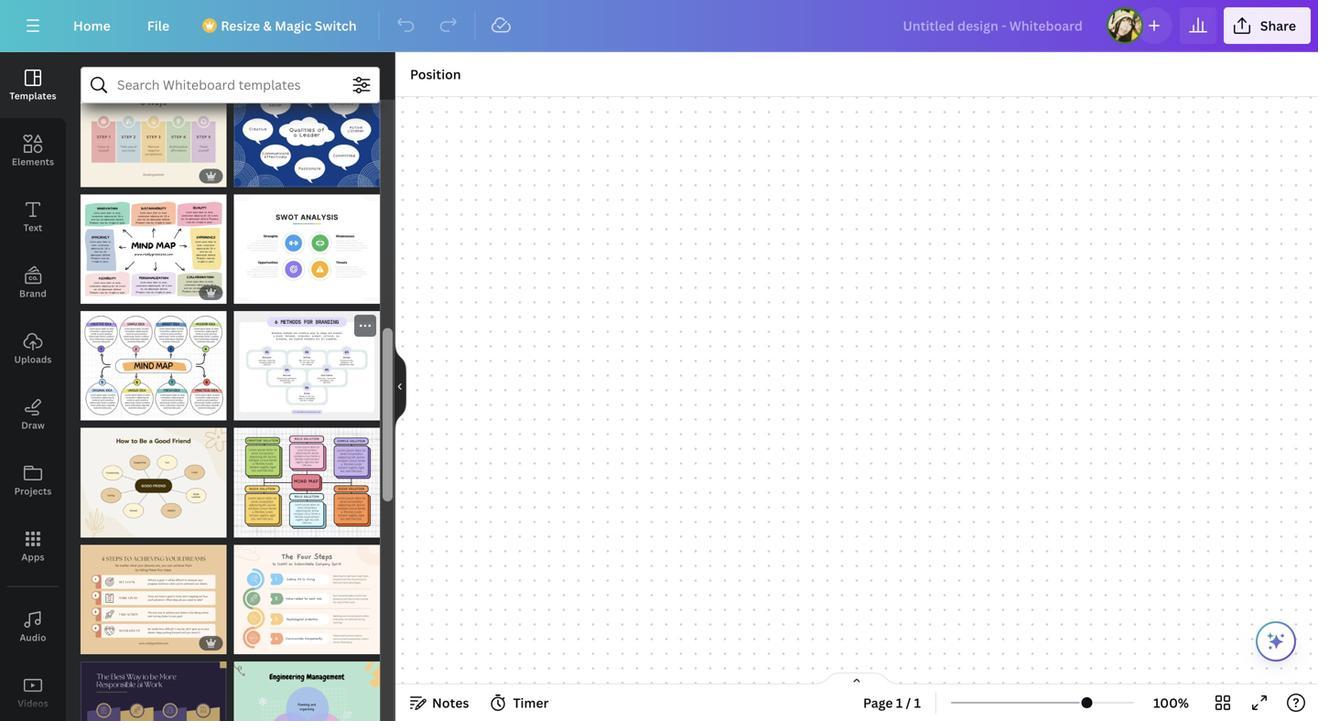 Task type: locate. For each thing, give the bounding box(es) containing it.
apps
[[21, 551, 44, 564]]

home
[[73, 17, 111, 34]]

colorful doodle mind map graph group
[[81, 300, 227, 421]]

home link
[[59, 7, 125, 44]]

side panel tab list
[[0, 52, 66, 722]]

audio
[[20, 632, 46, 644]]

switch
[[315, 17, 357, 34]]

timer
[[513, 695, 549, 712]]

/
[[906, 695, 911, 712]]

hide image
[[395, 343, 407, 431]]

colorful doodle business mind map image
[[234, 428, 380, 538]]

handdrawn pastel business infographic  graph group
[[234, 534, 380, 655]]

0 horizontal spatial 1
[[896, 695, 903, 712]]

notes
[[432, 695, 469, 712]]

audio button
[[0, 594, 66, 660]]

1 left /
[[896, 695, 903, 712]]

Design title text field
[[889, 7, 1100, 44]]

canva assistant image
[[1266, 631, 1287, 653]]

1
[[896, 695, 903, 712], [914, 695, 921, 712]]

share button
[[1224, 7, 1311, 44]]

colorful simple organic mind map graph group
[[81, 183, 227, 304]]

elements button
[[0, 118, 66, 184]]

100%
[[1154, 695, 1189, 712]]

2 1 from the left
[[914, 695, 921, 712]]

pink flowchart step by step graph group
[[81, 78, 227, 187]]

templates button
[[0, 52, 66, 118]]

colorful doodle mind map graph image
[[81, 311, 227, 421]]

1 right /
[[914, 695, 921, 712]]

pink flowchart step by step graph image
[[81, 78, 227, 187]]

1 horizontal spatial 1
[[914, 695, 921, 712]]

position
[[410, 65, 461, 83]]

videos button
[[0, 660, 66, 722]]

resize & magic switch
[[221, 17, 357, 34]]

resize
[[221, 17, 260, 34]]

text
[[24, 222, 42, 234]]

share
[[1261, 17, 1297, 34]]

text button
[[0, 184, 66, 250]]

videos
[[18, 698, 48, 710]]

apps button
[[0, 514, 66, 580]]

100% button
[[1142, 689, 1201, 718]]



Task type: vqa. For each thing, say whether or not it's contained in the screenshot.
TEXT BOX
no



Task type: describe. For each thing, give the bounding box(es) containing it.
draw button
[[0, 382, 66, 448]]

projects
[[14, 485, 52, 498]]

position button
[[403, 60, 469, 89]]

nude clean how to be a good friend bubble map group
[[81, 417, 227, 538]]

file button
[[133, 7, 184, 44]]

show pages image
[[813, 672, 901, 687]]

&
[[263, 17, 272, 34]]

nude clean how to be a good friend bubble map image
[[81, 428, 227, 538]]

uploads button
[[0, 316, 66, 382]]

colorful simple organic mind map graph image
[[81, 194, 227, 304]]

projects button
[[0, 448, 66, 514]]

blue speech bubble leadership qualities concept map image
[[234, 78, 380, 187]]

pastel green colorful abstract engineering management venn diagram graph group
[[234, 651, 380, 722]]

resize & magic switch button
[[192, 7, 371, 44]]

magic
[[275, 17, 312, 34]]

uploads
[[14, 353, 52, 366]]

elements
[[12, 156, 54, 168]]

colorful doodle business mind map group
[[234, 417, 380, 538]]

page 1 / 1
[[864, 695, 921, 712]]

brand
[[19, 288, 47, 300]]

yellow minimalist steps to success infographic graph group
[[81, 534, 227, 655]]

indigo elegant best way to responsible at work infographic graph image
[[81, 662, 227, 722]]

white purple mint green minimalist 6 methods for branding infographics graph image
[[234, 311, 380, 421]]

draw
[[21, 419, 45, 432]]

page
[[864, 695, 893, 712]]

yellow minimalist steps to success infographic graph image
[[81, 545, 227, 655]]

white purple mint green minimalist 6 methods for branding infographics graph group
[[234, 311, 380, 421]]

file
[[147, 17, 170, 34]]

clean simple business swot analysis graph image
[[234, 194, 380, 304]]

1 1 from the left
[[896, 695, 903, 712]]

timer button
[[484, 689, 556, 718]]

notes button
[[403, 689, 477, 718]]

clean simple business swot analysis graph group
[[234, 183, 380, 304]]

brand button
[[0, 250, 66, 316]]

handdrawn pastel business infographic  graph image
[[234, 545, 380, 655]]

blue speech bubble leadership qualities concept map group
[[234, 78, 380, 187]]

pastel green colorful abstract engineering management venn diagram graph image
[[234, 662, 380, 722]]

indigo elegant best way to responsible at work infographic graph group
[[81, 651, 227, 722]]

main menu bar
[[0, 0, 1319, 52]]

Search Whiteboard templates search field
[[117, 68, 343, 103]]

templates
[[10, 90, 56, 102]]



